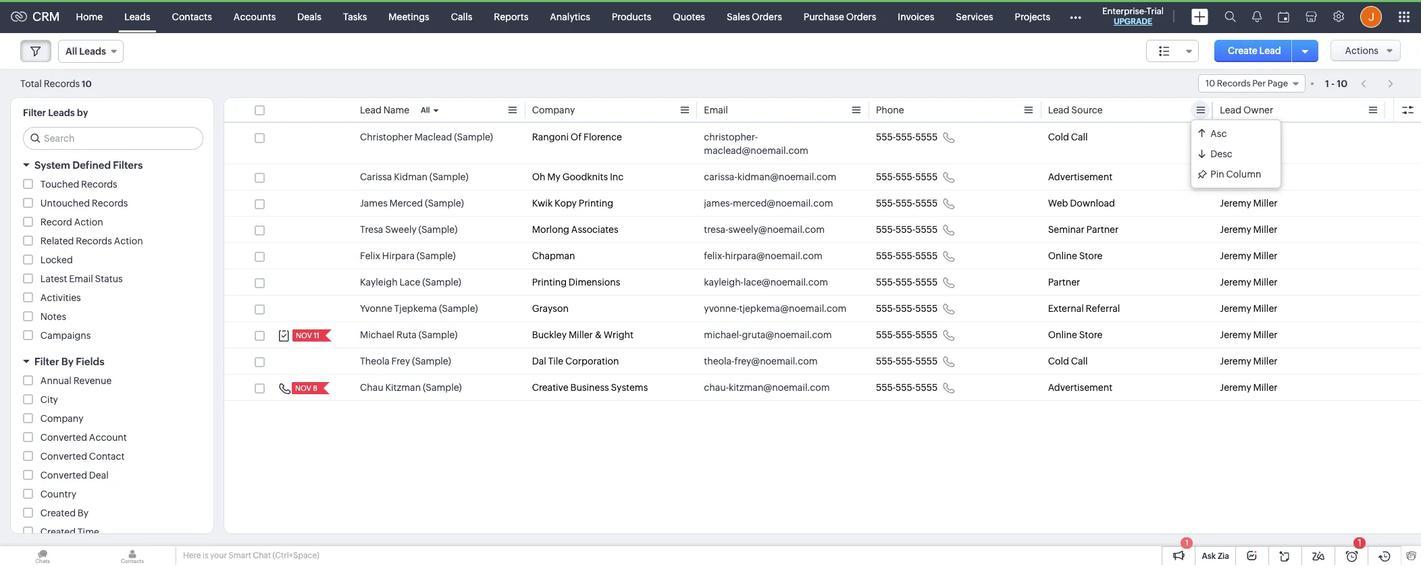 Task type: vqa. For each thing, say whether or not it's contained in the screenshot.


Task type: locate. For each thing, give the bounding box(es) containing it.
by up annual revenue
[[61, 356, 74, 367]]

(sample) for chau kitzman (sample)
[[423, 382, 462, 393]]

2 call from the top
[[1071, 356, 1088, 367]]

1 vertical spatial by
[[78, 508, 89, 519]]

0 vertical spatial all
[[66, 46, 77, 57]]

miller for tresa-sweely@noemail.com
[[1253, 224, 1278, 235]]

2 cold call from the top
[[1048, 356, 1088, 367]]

miller for chau-kitzman@noemail.com
[[1253, 382, 1278, 393]]

lead for lead owner
[[1220, 105, 1242, 115]]

printing up associates
[[579, 198, 613, 209]]

miller
[[1253, 132, 1278, 143], [1253, 172, 1278, 182], [1253, 198, 1278, 209], [1253, 224, 1278, 235], [1253, 251, 1278, 261], [1253, 277, 1278, 288], [1253, 303, 1278, 314], [569, 330, 593, 340], [1253, 330, 1278, 340], [1253, 356, 1278, 367], [1253, 382, 1278, 393]]

1 vertical spatial cold call
[[1048, 356, 1088, 367]]

jeremy for tresa-sweely@noemail.com
[[1220, 224, 1251, 235]]

1 horizontal spatial partner
[[1086, 224, 1119, 235]]

1 vertical spatial store
[[1079, 330, 1103, 340]]

lead up "asc"
[[1220, 105, 1242, 115]]

1 vertical spatial online
[[1048, 330, 1077, 340]]

rangoni
[[532, 132, 569, 143]]

(sample) for theola frey (sample)
[[412, 356, 451, 367]]

(sample) right maclead
[[454, 132, 493, 143]]

yvonne tjepkema (sample)
[[360, 303, 478, 314]]

theola-frey@noemail.com link
[[704, 355, 818, 368]]

(sample) for yvonne tjepkema (sample)
[[439, 303, 478, 314]]

miller for kayleigh-lace@noemail.com
[[1253, 277, 1278, 288]]

(sample) right merced
[[425, 198, 464, 209]]

james
[[360, 198, 388, 209]]

10 jeremy from the top
[[1220, 382, 1251, 393]]

column
[[1226, 169, 1261, 180]]

by inside dropdown button
[[61, 356, 74, 367]]

all inside "field"
[[66, 46, 77, 57]]

filter leads by
[[23, 107, 88, 118]]

system
[[34, 159, 70, 171]]

records down record action at the left
[[76, 236, 112, 247]]

5 jeremy miller from the top
[[1220, 251, 1278, 261]]

michael ruta (sample)
[[360, 330, 458, 340]]

cold call for christopher- maclead@noemail.com
[[1048, 132, 1088, 143]]

3 jeremy from the top
[[1220, 198, 1251, 209]]

1 horizontal spatial action
[[114, 236, 143, 247]]

2 converted from the top
[[40, 451, 87, 462]]

jeremy for christopher- maclead@noemail.com
[[1220, 132, 1251, 143]]

products
[[612, 11, 651, 22]]

0 horizontal spatial 10
[[82, 79, 92, 89]]

deal
[[89, 470, 109, 481]]

carissa-
[[704, 172, 737, 182]]

miller for james-merced@noemail.com
[[1253, 198, 1278, 209]]

0 vertical spatial printing
[[579, 198, 613, 209]]

source
[[1071, 105, 1103, 115]]

filter up the annual
[[34, 356, 59, 367]]

action up the related records action at the top
[[74, 217, 103, 228]]

online store
[[1048, 251, 1103, 261], [1048, 330, 1103, 340]]

0 vertical spatial cold call
[[1048, 132, 1088, 143]]

2 online from the top
[[1048, 330, 1077, 340]]

records up filter leads by
[[44, 78, 80, 89]]

2 vertical spatial leads
[[48, 107, 75, 118]]

theola-
[[704, 356, 735, 367]]

8 555-555-5555 from the top
[[876, 330, 938, 340]]

miller for theola-frey@noemail.com
[[1253, 356, 1278, 367]]

10 for total records 10
[[82, 79, 92, 89]]

online for felix-hirpara@noemail.com
[[1048, 251, 1077, 261]]

filter for filter leads by
[[23, 107, 46, 118]]

9 555-555-5555 from the top
[[876, 356, 938, 367]]

2 555-555-5555 from the top
[[876, 172, 938, 182]]

2 created from the top
[[40, 527, 76, 538]]

6 5555 from the top
[[915, 277, 938, 288]]

8 5555 from the top
[[915, 330, 938, 340]]

activities
[[40, 292, 81, 303]]

converted up the 'converted contact'
[[40, 432, 87, 443]]

1 vertical spatial filter
[[34, 356, 59, 367]]

0 vertical spatial action
[[74, 217, 103, 228]]

records left the "per"
[[1217, 78, 1251, 88]]

store for michael-gruta@noemail.com
[[1079, 330, 1103, 340]]

6 555-555-5555 from the top
[[876, 277, 938, 288]]

carissa-kidman@noemail.com
[[704, 172, 836, 182]]

converted contact
[[40, 451, 125, 462]]

2 orders from the left
[[846, 11, 876, 22]]

theola frey (sample)
[[360, 356, 451, 367]]

lead right create
[[1259, 45, 1281, 56]]

lead name
[[360, 105, 409, 115]]

7 jeremy miller from the top
[[1220, 303, 1278, 314]]

records
[[44, 78, 80, 89], [1217, 78, 1251, 88], [81, 179, 117, 190], [92, 198, 128, 209], [76, 236, 112, 247]]

9 5555 from the top
[[915, 356, 938, 367]]

nov left 8
[[295, 384, 311, 392]]

phone
[[876, 105, 904, 115]]

0 vertical spatial partner
[[1086, 224, 1119, 235]]

0 vertical spatial nov
[[296, 332, 312, 340]]

5555 for theola-frey@noemail.com
[[915, 356, 938, 367]]

2 cold from the top
[[1048, 356, 1069, 367]]

1 online store from the top
[[1048, 251, 1103, 261]]

asc
[[1211, 128, 1227, 139]]

oh
[[532, 172, 545, 182]]

lead for lead source
[[1048, 105, 1070, 115]]

system defined filters
[[34, 159, 143, 171]]

5 555-555-5555 from the top
[[876, 251, 938, 261]]

7 jeremy from the top
[[1220, 303, 1251, 314]]

yvonne-tjepkema@noemail.com
[[704, 303, 847, 314]]

goodknits
[[562, 172, 608, 182]]

call for christopher- maclead@noemail.com
[[1071, 132, 1088, 143]]

3 555-555-5555 from the top
[[876, 198, 938, 209]]

kayleigh lace (sample) link
[[360, 276, 461, 289]]

ask
[[1202, 552, 1216, 561]]

9 jeremy miller from the top
[[1220, 356, 1278, 367]]

10 right -
[[1337, 78, 1348, 89]]

of
[[571, 132, 582, 143]]

(sample) right kitzman
[[423, 382, 462, 393]]

leads right 'home' 'link'
[[124, 11, 150, 22]]

theola
[[360, 356, 390, 367]]

1 store from the top
[[1079, 251, 1103, 261]]

4 5555 from the top
[[915, 224, 938, 235]]

5555 for michael-gruta@noemail.com
[[915, 330, 938, 340]]

converted for converted contact
[[40, 451, 87, 462]]

1 online from the top
[[1048, 251, 1077, 261]]

1 advertisement from the top
[[1048, 172, 1113, 182]]

store down 'seminar partner'
[[1079, 251, 1103, 261]]

external
[[1048, 303, 1084, 314]]

email right the 'latest'
[[69, 274, 93, 284]]

online store down 'seminar partner'
[[1048, 251, 1103, 261]]

0 vertical spatial advertisement
[[1048, 172, 1113, 182]]

1 jeremy miller from the top
[[1220, 132, 1278, 143]]

2 store from the top
[[1079, 330, 1103, 340]]

contacts image
[[90, 546, 175, 565]]

yvonne tjepkema (sample) link
[[360, 302, 478, 315]]

0 vertical spatial cold
[[1048, 132, 1069, 143]]

leads inside "field"
[[79, 46, 106, 57]]

2 online store from the top
[[1048, 330, 1103, 340]]

christopher- maclead@noemail.com link
[[704, 130, 849, 157]]

1 vertical spatial advertisement
[[1048, 382, 1113, 393]]

hirpara@noemail.com
[[725, 251, 823, 261]]

None field
[[1146, 40, 1199, 62]]

orders right sales
[[752, 11, 782, 22]]

converted
[[40, 432, 87, 443], [40, 451, 87, 462], [40, 470, 87, 481]]

sweely
[[385, 224, 417, 235]]

campaigns
[[40, 330, 91, 341]]

lead left source
[[1048, 105, 1070, 115]]

(sample) right 'frey'
[[412, 356, 451, 367]]

10 5555 from the top
[[915, 382, 938, 393]]

email up christopher- in the top of the page
[[704, 105, 728, 115]]

0 vertical spatial store
[[1079, 251, 1103, 261]]

5 jeremy from the top
[[1220, 251, 1251, 261]]

1 vertical spatial call
[[1071, 356, 1088, 367]]

0 vertical spatial email
[[704, 105, 728, 115]]

profile image
[[1360, 6, 1382, 27]]

orders inside 'sales orders' link
[[752, 11, 782, 22]]

10 up by
[[82, 79, 92, 89]]

michael
[[360, 330, 395, 340]]

(sample) up kayleigh lace (sample)
[[417, 251, 456, 261]]

All Leads field
[[58, 40, 124, 63]]

tresa sweely (sample)
[[360, 224, 457, 235]]

2 horizontal spatial leads
[[124, 11, 150, 22]]

system defined filters button
[[11, 153, 213, 177]]

0 vertical spatial call
[[1071, 132, 1088, 143]]

10 555-555-5555 from the top
[[876, 382, 938, 393]]

online store for gruta@noemail.com
[[1048, 330, 1103, 340]]

here is your smart chat (ctrl+space)
[[183, 551, 319, 561]]

actions
[[1345, 45, 1379, 56]]

fields
[[76, 356, 104, 367]]

2 vertical spatial converted
[[40, 470, 87, 481]]

filter down total
[[23, 107, 46, 118]]

jeremy miller for tresa-sweely@noemail.com
[[1220, 224, 1278, 235]]

row group
[[224, 124, 1421, 401]]

records inside field
[[1217, 78, 1251, 88]]

3 converted from the top
[[40, 470, 87, 481]]

4 jeremy miller from the top
[[1220, 224, 1278, 235]]

1 orders from the left
[[752, 11, 782, 22]]

0 horizontal spatial by
[[61, 356, 74, 367]]

jeremy
[[1220, 132, 1251, 143], [1220, 172, 1251, 182], [1220, 198, 1251, 209], [1220, 224, 1251, 235], [1220, 251, 1251, 261], [1220, 277, 1251, 288], [1220, 303, 1251, 314], [1220, 330, 1251, 340], [1220, 356, 1251, 367], [1220, 382, 1251, 393]]

create menu element
[[1183, 0, 1216, 33]]

0 vertical spatial created
[[40, 508, 76, 519]]

online down external
[[1048, 330, 1077, 340]]

chau-
[[704, 382, 729, 393]]

1 vertical spatial created
[[40, 527, 76, 538]]

6 jeremy miller from the top
[[1220, 277, 1278, 288]]

jeremy miller for chau-kitzman@noemail.com
[[1220, 382, 1278, 393]]

3 jeremy miller from the top
[[1220, 198, 1278, 209]]

call for theola-frey@noemail.com
[[1071, 356, 1088, 367]]

2 jeremy from the top
[[1220, 172, 1251, 182]]

cold for christopher- maclead@noemail.com
[[1048, 132, 1069, 143]]

555-555-5555 for felix-hirpara@noemail.com
[[876, 251, 938, 261]]

jeremy for felix-hirpara@noemail.com
[[1220, 251, 1251, 261]]

oh my goodknits inc
[[532, 172, 624, 182]]

lead source
[[1048, 105, 1103, 115]]

home
[[76, 11, 103, 22]]

tasks
[[343, 11, 367, 22]]

jeremy miller for james-merced@noemail.com
[[1220, 198, 1278, 209]]

1 5555 from the top
[[915, 132, 938, 143]]

0 vertical spatial online
[[1048, 251, 1077, 261]]

nov 11 link
[[292, 330, 321, 342]]

filter
[[23, 107, 46, 118], [34, 356, 59, 367]]

by
[[61, 356, 74, 367], [78, 508, 89, 519]]

miller for felix-hirpara@noemail.com
[[1253, 251, 1278, 261]]

1 vertical spatial nov
[[295, 384, 311, 392]]

frey@noemail.com
[[735, 356, 818, 367]]

create lead button
[[1214, 40, 1295, 62]]

jeremy miller for yvonne-tjepkema@noemail.com
[[1220, 303, 1278, 314]]

created for created by
[[40, 508, 76, 519]]

(sample) for tresa sweely (sample)
[[418, 224, 457, 235]]

corporation
[[565, 356, 619, 367]]

5555 for felix-hirpara@noemail.com
[[915, 251, 938, 261]]

lead left name
[[360, 105, 382, 115]]

1 vertical spatial action
[[114, 236, 143, 247]]

1 cold from the top
[[1048, 132, 1069, 143]]

created down the created by
[[40, 527, 76, 538]]

1 vertical spatial company
[[40, 413, 83, 424]]

contacts
[[172, 11, 212, 22]]

(sample) right tjepkema
[[439, 303, 478, 314]]

converted up "converted deal"
[[40, 451, 87, 462]]

miller for yvonne-tjepkema@noemail.com
[[1253, 303, 1278, 314]]

7 555-555-5555 from the top
[[876, 303, 938, 314]]

online store for hirpara@noemail.com
[[1048, 251, 1103, 261]]

4 jeremy from the top
[[1220, 224, 1251, 235]]

(sample) for michael ruta (sample)
[[419, 330, 458, 340]]

jeremy miller
[[1220, 132, 1278, 143], [1220, 172, 1278, 182], [1220, 198, 1278, 209], [1220, 224, 1278, 235], [1220, 251, 1278, 261], [1220, 277, 1278, 288], [1220, 303, 1278, 314], [1220, 330, 1278, 340], [1220, 356, 1278, 367], [1220, 382, 1278, 393]]

1 horizontal spatial orders
[[846, 11, 876, 22]]

4 555-555-5555 from the top
[[876, 224, 938, 235]]

0 vertical spatial filter
[[23, 107, 46, 118]]

annual revenue
[[40, 376, 112, 386]]

kitzman
[[385, 382, 421, 393]]

company down city
[[40, 413, 83, 424]]

gruta@noemail.com
[[742, 330, 832, 340]]

0 vertical spatial by
[[61, 356, 74, 367]]

0 horizontal spatial orders
[[752, 11, 782, 22]]

0 horizontal spatial leads
[[48, 107, 75, 118]]

1 555-555-5555 from the top
[[876, 132, 938, 143]]

records down touched records
[[92, 198, 128, 209]]

0 vertical spatial online store
[[1048, 251, 1103, 261]]

converted for converted account
[[40, 432, 87, 443]]

printing dimensions
[[532, 277, 620, 288]]

1 cold call from the top
[[1048, 132, 1088, 143]]

7 5555 from the top
[[915, 303, 938, 314]]

jeremy for michael-gruta@noemail.com
[[1220, 330, 1251, 340]]

purchase orders
[[804, 11, 876, 22]]

1 vertical spatial all
[[421, 106, 430, 114]]

cold call down external
[[1048, 356, 1088, 367]]

cold call down lead source
[[1048, 132, 1088, 143]]

navigation
[[1354, 74, 1401, 93]]

leads left by
[[48, 107, 75, 118]]

create lead
[[1228, 45, 1281, 56]]

notes
[[40, 311, 66, 322]]

michael-gruta@noemail.com
[[704, 330, 832, 340]]

partner down download
[[1086, 224, 1119, 235]]

carissa kidman (sample) link
[[360, 170, 468, 184]]

jeremy for yvonne-tjepkema@noemail.com
[[1220, 303, 1251, 314]]

1 horizontal spatial leads
[[79, 46, 106, 57]]

creative business systems
[[532, 382, 648, 393]]

0 horizontal spatial partner
[[1048, 277, 1080, 288]]

call down 'external referral'
[[1071, 356, 1088, 367]]

1 vertical spatial cold
[[1048, 356, 1069, 367]]

1 horizontal spatial 10
[[1206, 78, 1215, 88]]

created down country
[[40, 508, 76, 519]]

10 inside the total records 10
[[82, 79, 92, 89]]

555-555-5555 for theola-frey@noemail.com
[[876, 356, 938, 367]]

(sample) right the ruta
[[419, 330, 458, 340]]

reports
[[494, 11, 528, 22]]

555-555-5555 for carissa-kidman@noemail.com
[[876, 172, 938, 182]]

search element
[[1216, 0, 1244, 33]]

0 vertical spatial converted
[[40, 432, 87, 443]]

Other Modules field
[[1061, 6, 1090, 27]]

calls
[[451, 11, 472, 22]]

1 - 10
[[1325, 78, 1348, 89]]

records for total
[[44, 78, 80, 89]]

online for michael-gruta@noemail.com
[[1048, 330, 1077, 340]]

1 vertical spatial online store
[[1048, 330, 1103, 340]]

8 jeremy from the top
[[1220, 330, 1251, 340]]

crm link
[[11, 9, 60, 24]]

2 jeremy miller from the top
[[1220, 172, 1278, 182]]

1 created from the top
[[40, 508, 76, 519]]

tresa
[[360, 224, 383, 235]]

company up rangoni
[[532, 105, 575, 115]]

jeremy for chau-kitzman@noemail.com
[[1220, 382, 1251, 393]]

services link
[[945, 0, 1004, 33]]

1 horizontal spatial by
[[78, 508, 89, 519]]

0 horizontal spatial all
[[66, 46, 77, 57]]

meetings link
[[378, 0, 440, 33]]

10 for 1 - 10
[[1337, 78, 1348, 89]]

orders right purchase
[[846, 11, 876, 22]]

lead inside button
[[1259, 45, 1281, 56]]

10 left the "per"
[[1206, 78, 1215, 88]]

trial
[[1147, 6, 1164, 16]]

(sample) right lace
[[422, 277, 461, 288]]

your
[[210, 551, 227, 561]]

purchase orders link
[[793, 0, 887, 33]]

felix hirpara (sample) link
[[360, 249, 456, 263]]

filter inside filter by fields dropdown button
[[34, 356, 59, 367]]

accounts
[[234, 11, 276, 22]]

call down lead source
[[1071, 132, 1088, 143]]

555-555-5555 for james-merced@noemail.com
[[876, 198, 938, 209]]

1 vertical spatial leads
[[79, 46, 106, 57]]

0 horizontal spatial printing
[[532, 277, 567, 288]]

1 vertical spatial converted
[[40, 451, 87, 462]]

row group containing christopher maclead (sample)
[[224, 124, 1421, 401]]

nov left 11
[[296, 332, 312, 340]]

online store down 'external referral'
[[1048, 330, 1103, 340]]

8 jeremy miller from the top
[[1220, 330, 1278, 340]]

partner up external
[[1048, 277, 1080, 288]]

1 call from the top
[[1071, 132, 1088, 143]]

(sample) down james merced (sample)
[[418, 224, 457, 235]]

leads down 'home'
[[79, 46, 106, 57]]

1 horizontal spatial all
[[421, 106, 430, 114]]

3 5555 from the top
[[915, 198, 938, 209]]

name
[[383, 105, 409, 115]]

by for created
[[78, 508, 89, 519]]

cold down external
[[1048, 356, 1069, 367]]

online down seminar
[[1048, 251, 1077, 261]]

kidman@noemail.com
[[737, 172, 836, 182]]

buckley
[[532, 330, 567, 340]]

555-555-5555 for yvonne-tjepkema@noemail.com
[[876, 303, 938, 314]]

all up the total records 10 in the top of the page
[[66, 46, 77, 57]]

store down 'external referral'
[[1079, 330, 1103, 340]]

orders for sales orders
[[752, 11, 782, 22]]

1 horizontal spatial email
[[704, 105, 728, 115]]

lead for lead name
[[360, 105, 382, 115]]

2 horizontal spatial 10
[[1337, 78, 1348, 89]]

all
[[66, 46, 77, 57], [421, 106, 430, 114]]

0 vertical spatial company
[[532, 105, 575, 115]]

all up christopher maclead (sample) link
[[421, 106, 430, 114]]

6 jeremy from the top
[[1220, 277, 1251, 288]]

by up "time"
[[78, 508, 89, 519]]

orders inside purchase orders link
[[846, 11, 876, 22]]

cold down lead source
[[1048, 132, 1069, 143]]

create menu image
[[1191, 8, 1208, 25]]

converted up country
[[40, 470, 87, 481]]

(sample) right kidman
[[429, 172, 468, 182]]

action up status
[[114, 236, 143, 247]]

1 jeremy from the top
[[1220, 132, 1251, 143]]

converted for converted deal
[[40, 470, 87, 481]]

(sample) for kayleigh lace (sample)
[[422, 277, 461, 288]]

printing up grayson
[[532, 277, 567, 288]]

leads for all leads
[[79, 46, 106, 57]]

1 horizontal spatial company
[[532, 105, 575, 115]]

1 converted from the top
[[40, 432, 87, 443]]

10 jeremy miller from the top
[[1220, 382, 1278, 393]]

kayleigh-lace@noemail.com link
[[704, 276, 828, 289]]

2 5555 from the top
[[915, 172, 938, 182]]

jeremy miller for kayleigh-lace@noemail.com
[[1220, 277, 1278, 288]]

projects link
[[1004, 0, 1061, 33]]

2 advertisement from the top
[[1048, 382, 1113, 393]]

records down defined on the left top of page
[[81, 179, 117, 190]]

9 jeremy from the top
[[1220, 356, 1251, 367]]

records for touched
[[81, 179, 117, 190]]

1 vertical spatial email
[[69, 274, 93, 284]]

5 5555 from the top
[[915, 251, 938, 261]]

0 horizontal spatial email
[[69, 274, 93, 284]]



Task type: describe. For each thing, give the bounding box(es) containing it.
10 records per page
[[1206, 78, 1288, 88]]

5555 for yvonne-tjepkema@noemail.com
[[915, 303, 938, 314]]

5555 for tresa-sweely@noemail.com
[[915, 224, 938, 235]]

contacts link
[[161, 0, 223, 33]]

page
[[1268, 78, 1288, 88]]

0 vertical spatial leads
[[124, 11, 150, 22]]

morlong
[[532, 224, 569, 235]]

analytics
[[550, 11, 590, 22]]

felix hirpara (sample)
[[360, 251, 456, 261]]

chats image
[[0, 546, 85, 565]]

signals element
[[1244, 0, 1270, 33]]

related records action
[[40, 236, 143, 247]]

christopher maclead (sample) link
[[360, 130, 493, 144]]

sweely@noemail.com
[[728, 224, 825, 235]]

cold call for theola-frey@noemail.com
[[1048, 356, 1088, 367]]

tjepkema@noemail.com
[[739, 303, 847, 314]]

-
[[1331, 78, 1335, 89]]

kayleigh
[[360, 277, 398, 288]]

created for created time
[[40, 527, 76, 538]]

products link
[[601, 0, 662, 33]]

records for untouched
[[92, 198, 128, 209]]

record action
[[40, 217, 103, 228]]

services
[[956, 11, 993, 22]]

5555 for chau-kitzman@noemail.com
[[915, 382, 938, 393]]

(ctrl+space)
[[273, 551, 319, 561]]

christopher maclead (sample)
[[360, 132, 493, 143]]

profile element
[[1352, 0, 1390, 33]]

records for 10
[[1217, 78, 1251, 88]]

created time
[[40, 527, 99, 538]]

cold for theola-frey@noemail.com
[[1048, 356, 1069, 367]]

0 horizontal spatial action
[[74, 217, 103, 228]]

jeremy for james-merced@noemail.com
[[1220, 198, 1251, 209]]

untouched records
[[40, 198, 128, 209]]

all for all leads
[[66, 46, 77, 57]]

1 vertical spatial printing
[[532, 277, 567, 288]]

pin column
[[1211, 169, 1261, 180]]

all for all
[[421, 106, 430, 114]]

2 horizontal spatial 1
[[1358, 538, 1362, 548]]

5555 for carissa-kidman@noemail.com
[[915, 172, 938, 182]]

status
[[95, 274, 123, 284]]

10 Records Per Page field
[[1198, 74, 1306, 93]]

florence
[[584, 132, 622, 143]]

jeremy miller for christopher- maclead@noemail.com
[[1220, 132, 1278, 143]]

jeremy for kayleigh-lace@noemail.com
[[1220, 277, 1251, 288]]

frey
[[391, 356, 410, 367]]

orders for purchase orders
[[846, 11, 876, 22]]

account
[[89, 432, 127, 443]]

my
[[547, 172, 561, 182]]

felix-hirpara@noemail.com
[[704, 251, 823, 261]]

ask zia
[[1202, 552, 1229, 561]]

chau-kitzman@noemail.com link
[[704, 381, 830, 394]]

5555 for james-merced@noemail.com
[[915, 198, 938, 209]]

search image
[[1225, 11, 1236, 22]]

yvonne-tjepkema@noemail.com link
[[704, 302, 847, 315]]

is
[[203, 551, 208, 561]]

carissa kidman (sample)
[[360, 172, 468, 182]]

(sample) for james merced (sample)
[[425, 198, 464, 209]]

1 horizontal spatial 1
[[1325, 78, 1329, 89]]

smart
[[229, 551, 251, 561]]

jeremy miller for theola-frey@noemail.com
[[1220, 356, 1278, 367]]

projects
[[1015, 11, 1050, 22]]

555-555-5555 for kayleigh-lace@noemail.com
[[876, 277, 938, 288]]

by
[[77, 107, 88, 118]]

felix-hirpara@noemail.com link
[[704, 249, 823, 263]]

0 horizontal spatial company
[[40, 413, 83, 424]]

10 inside 10 records per page field
[[1206, 78, 1215, 88]]

kitzman@noemail.com
[[729, 382, 830, 393]]

reports link
[[483, 0, 539, 33]]

analytics link
[[539, 0, 601, 33]]

rangoni of florence
[[532, 132, 622, 143]]

grayson
[[532, 303, 569, 314]]

hirpara
[[382, 251, 415, 261]]

per
[[1252, 78, 1266, 88]]

contact
[[89, 451, 125, 462]]

meetings
[[389, 11, 429, 22]]

miller for carissa-kidman@noemail.com
[[1253, 172, 1278, 182]]

dimensions
[[569, 277, 620, 288]]

8
[[313, 384, 317, 392]]

5555 for christopher- maclead@noemail.com
[[915, 132, 938, 143]]

store for felix-hirpara@noemail.com
[[1079, 251, 1103, 261]]

james-merced@noemail.com
[[704, 198, 833, 209]]

web
[[1048, 198, 1068, 209]]

(sample) for christopher maclead (sample)
[[454, 132, 493, 143]]

pin
[[1211, 169, 1224, 180]]

chau kitzman (sample)
[[360, 382, 462, 393]]

(sample) for carissa kidman (sample)
[[429, 172, 468, 182]]

signals image
[[1252, 11, 1262, 22]]

merced
[[389, 198, 423, 209]]

1 vertical spatial partner
[[1048, 277, 1080, 288]]

jeremy miller for felix-hirpara@noemail.com
[[1220, 251, 1278, 261]]

theola-frey@noemail.com
[[704, 356, 818, 367]]

555-555-5555 for tresa-sweely@noemail.com
[[876, 224, 938, 235]]

nov for chau
[[295, 384, 311, 392]]

city
[[40, 394, 58, 405]]

5555 for kayleigh-lace@noemail.com
[[915, 277, 938, 288]]

invoices link
[[887, 0, 945, 33]]

11
[[313, 332, 320, 340]]

Search text field
[[24, 128, 203, 149]]

nov 8 link
[[292, 382, 319, 394]]

all leads
[[66, 46, 106, 57]]

total
[[20, 78, 42, 89]]

quotes link
[[662, 0, 716, 33]]

tresa-
[[704, 224, 728, 235]]

555-555-5555 for michael-gruta@noemail.com
[[876, 330, 938, 340]]

ruta
[[396, 330, 417, 340]]

purchase
[[804, 11, 844, 22]]

0 horizontal spatial 1
[[1186, 539, 1189, 547]]

owner
[[1243, 105, 1273, 115]]

tresa-sweely@noemail.com link
[[704, 223, 825, 236]]

christopher-
[[704, 132, 758, 143]]

filter by fields button
[[11, 350, 213, 374]]

carissa
[[360, 172, 392, 182]]

dal
[[532, 356, 546, 367]]

(sample) for felix hirpara (sample)
[[417, 251, 456, 261]]

advertisement for carissa-kidman@noemail.com
[[1048, 172, 1113, 182]]

1 horizontal spatial printing
[[579, 198, 613, 209]]

miller for christopher- maclead@noemail.com
[[1253, 132, 1278, 143]]

size image
[[1159, 45, 1170, 57]]

related
[[40, 236, 74, 247]]

555-555-5555 for chau-kitzman@noemail.com
[[876, 382, 938, 393]]

jeremy for theola-frey@noemail.com
[[1220, 356, 1251, 367]]

jeremy for carissa-kidman@noemail.com
[[1220, 172, 1251, 182]]

filter for filter by fields
[[34, 356, 59, 367]]

miller for michael-gruta@noemail.com
[[1253, 330, 1278, 340]]

lead owner
[[1220, 105, 1273, 115]]

advertisement for chau-kitzman@noemail.com
[[1048, 382, 1113, 393]]

creative
[[532, 382, 569, 393]]

nov for michael
[[296, 332, 312, 340]]

chau kitzman (sample) link
[[360, 381, 462, 394]]

calendar image
[[1278, 11, 1289, 22]]

tresa sweely (sample) link
[[360, 223, 457, 236]]

time
[[78, 527, 99, 538]]

jeremy miller for michael-gruta@noemail.com
[[1220, 330, 1278, 340]]

lace@noemail.com
[[744, 277, 828, 288]]

records for related
[[76, 236, 112, 247]]

jeremy miller for carissa-kidman@noemail.com
[[1220, 172, 1278, 182]]

by for filter
[[61, 356, 74, 367]]

converted deal
[[40, 470, 109, 481]]

tile
[[548, 356, 563, 367]]

555-555-5555 for christopher- maclead@noemail.com
[[876, 132, 938, 143]]

crm
[[32, 9, 60, 24]]

leads for filter leads by
[[48, 107, 75, 118]]



